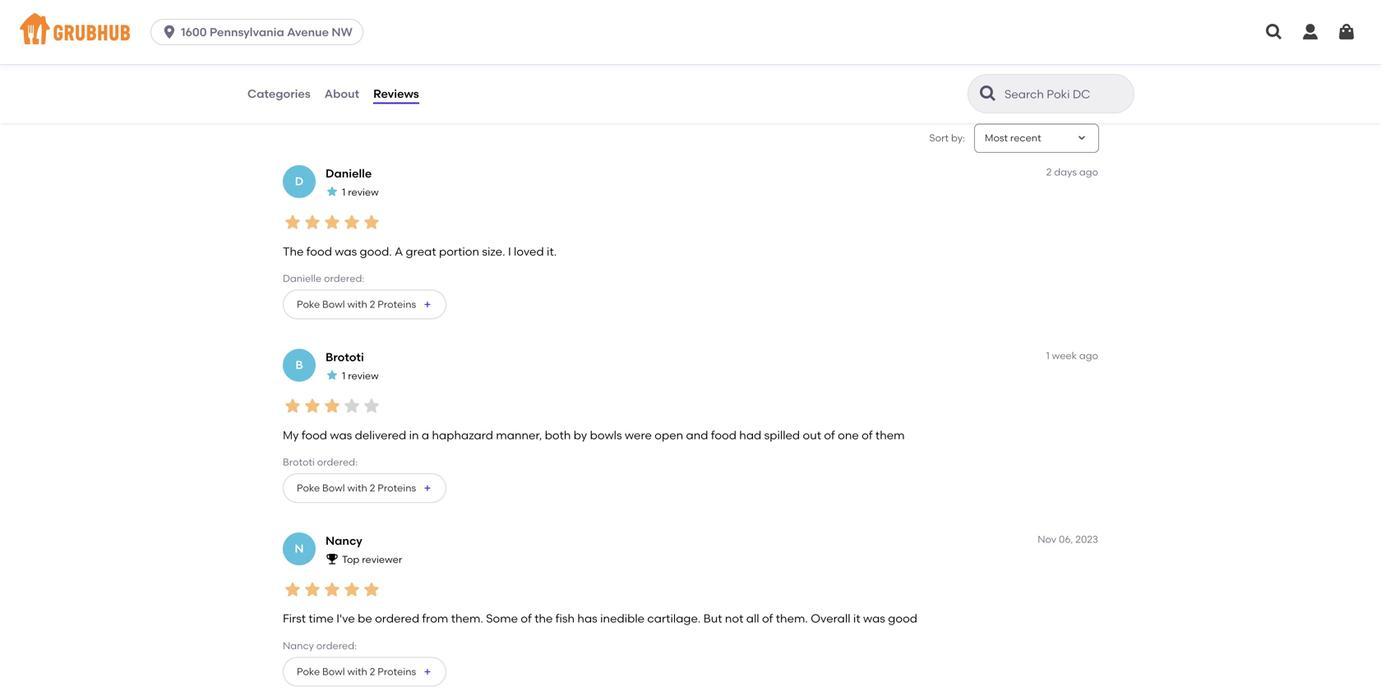 Task type: locate. For each thing, give the bounding box(es) containing it.
1 vertical spatial poke bowl with 2 proteins
[[297, 482, 416, 494]]

review up good.
[[348, 186, 379, 198]]

1 vertical spatial poke bowl with 2 proteins button
[[283, 474, 447, 503]]

90 good food
[[293, 32, 344, 62]]

poke down 'brototi ordered:'
[[297, 482, 320, 494]]

0 horizontal spatial them.
[[451, 612, 483, 626]]

with down 'nancy ordered:'
[[347, 666, 367, 678]]

my
[[283, 428, 299, 442]]

them. left overall
[[776, 612, 808, 626]]

bowl for good.
[[322, 298, 345, 310]]

about button
[[324, 64, 360, 123]]

svg image
[[1265, 22, 1285, 42]]

poke down danielle ordered:
[[297, 298, 320, 310]]

1 vertical spatial 1
[[1047, 350, 1050, 362]]

in
[[409, 428, 419, 442]]

0 vertical spatial ago
[[1080, 166, 1099, 178]]

review up delivered on the left bottom
[[348, 370, 379, 382]]

of right out
[[824, 428, 835, 442]]

1 horizontal spatial danielle
[[326, 166, 372, 180]]

ordered: down delivered on the left bottom
[[317, 456, 358, 468]]

bowl
[[322, 298, 345, 310], [322, 482, 345, 494], [322, 666, 345, 678]]

0 horizontal spatial nancy
[[283, 640, 314, 652]]

food
[[322, 50, 344, 62], [307, 244, 332, 258], [302, 428, 327, 442], [711, 428, 737, 442]]

2 vertical spatial bowl
[[322, 666, 345, 678]]

1 horizontal spatial time
[[387, 50, 409, 62]]

bowl down 'nancy ordered:'
[[322, 666, 345, 678]]

poke
[[297, 298, 320, 310], [297, 482, 320, 494], [297, 666, 320, 678]]

2 them. from the left
[[776, 612, 808, 626]]

ordered:
[[324, 273, 365, 285], [317, 456, 358, 468], [316, 640, 357, 652]]

2 vertical spatial plus icon image
[[423, 667, 433, 677]]

0 vertical spatial with
[[347, 298, 367, 310]]

1 horizontal spatial brototi
[[326, 350, 364, 364]]

1 vertical spatial with
[[347, 482, 367, 494]]

2 poke from the top
[[297, 482, 320, 494]]

on
[[371, 50, 385, 62]]

time left i've
[[309, 612, 334, 626]]

2 vertical spatial with
[[347, 666, 367, 678]]

1 vertical spatial poke
[[297, 482, 320, 494]]

3 poke bowl with 2 proteins from the top
[[297, 666, 416, 678]]

danielle
[[326, 166, 372, 180], [283, 273, 322, 285]]

1 vertical spatial brototi
[[283, 456, 315, 468]]

1 horizontal spatial nancy
[[326, 534, 363, 548]]

nancy up top at left
[[326, 534, 363, 548]]

1
[[342, 186, 346, 198], [1047, 350, 1050, 362], [342, 370, 346, 382]]

poke bowl with 2 proteins for good.
[[297, 298, 416, 310]]

1 vertical spatial was
[[330, 428, 352, 442]]

trophy icon image
[[326, 553, 339, 566]]

poke down 'nancy ordered:'
[[297, 666, 320, 678]]

2 poke bowl with 2 proteins from the top
[[297, 482, 416, 494]]

2 left days
[[1047, 166, 1052, 178]]

danielle for danielle ordered:
[[283, 273, 322, 285]]

1 vertical spatial plus icon image
[[423, 483, 433, 493]]

0 vertical spatial proteins
[[378, 298, 416, 310]]

1 vertical spatial proteins
[[378, 482, 416, 494]]

good
[[888, 612, 918, 626]]

1 proteins from the top
[[378, 298, 416, 310]]

1 poke bowl with 2 proteins from the top
[[297, 298, 416, 310]]

2 poke bowl with 2 proteins button from the top
[[283, 474, 447, 503]]

1 vertical spatial ago
[[1080, 350, 1099, 362]]

time up delivery
[[387, 50, 409, 62]]

star icon image
[[326, 185, 339, 198], [283, 213, 303, 232], [303, 213, 322, 232], [322, 213, 342, 232], [342, 213, 362, 232], [362, 213, 382, 232], [326, 369, 339, 382], [283, 396, 303, 416], [303, 396, 322, 416], [322, 396, 342, 416], [342, 396, 362, 416], [362, 396, 382, 416], [283, 580, 303, 600], [303, 580, 322, 600], [322, 580, 342, 600], [342, 580, 362, 600], [362, 580, 382, 600]]

poke bowl with 2 proteins button down 'brototi ordered:'
[[283, 474, 447, 503]]

with for delivered
[[347, 482, 367, 494]]

brototi right the b
[[326, 350, 364, 364]]

time inside on time delivery
[[387, 50, 409, 62]]

with for be
[[347, 666, 367, 678]]

ordered: down good.
[[324, 273, 365, 285]]

ago for the food was good. a great portion size. i loved it.
[[1080, 166, 1099, 178]]

first
[[283, 612, 306, 626]]

1 vertical spatial nancy
[[283, 640, 314, 652]]

2 proteins from the top
[[378, 482, 416, 494]]

d
[[295, 175, 304, 189]]

0 vertical spatial was
[[335, 244, 357, 258]]

poke bowl with 2 proteins down 'nancy ordered:'
[[297, 666, 416, 678]]

2 1 review from the top
[[342, 370, 379, 382]]

ago right week
[[1080, 350, 1099, 362]]

1 horizontal spatial svg image
[[1301, 22, 1321, 42]]

1 poke from the top
[[297, 298, 320, 310]]

plus icon image down a
[[423, 483, 433, 493]]

ago
[[1080, 166, 1099, 178], [1080, 350, 1099, 362]]

sort
[[930, 132, 949, 144]]

2 review from the top
[[348, 370, 379, 382]]

review
[[348, 186, 379, 198], [348, 370, 379, 382]]

nov
[[1038, 534, 1057, 546]]

2 vertical spatial poke
[[297, 666, 320, 678]]

was
[[335, 244, 357, 258], [330, 428, 352, 442], [864, 612, 886, 626]]

brototi down my at left bottom
[[283, 456, 315, 468]]

3 poke from the top
[[297, 666, 320, 678]]

reviews
[[373, 87, 419, 101]]

categories button
[[247, 64, 311, 123]]

1600
[[181, 25, 207, 39]]

155
[[293, 3, 311, 17]]

proteins
[[378, 298, 416, 310], [378, 482, 416, 494], [378, 666, 416, 678]]

2 bowl from the top
[[322, 482, 345, 494]]

ordered: for be
[[316, 640, 357, 652]]

poke bowl with 2 proteins button for good.
[[283, 290, 447, 319]]

2 with from the top
[[347, 482, 367, 494]]

0 vertical spatial bowl
[[322, 298, 345, 310]]

1 plus icon image from the top
[[423, 300, 433, 310]]

1 week ago
[[1047, 350, 1099, 362]]

bowl down danielle ordered:
[[322, 298, 345, 310]]

plus icon image down from
[[423, 667, 433, 677]]

1 vertical spatial review
[[348, 370, 379, 382]]

danielle down the the
[[283, 273, 322, 285]]

a
[[422, 428, 429, 442]]

categories
[[248, 87, 311, 101]]

2
[[1047, 166, 1052, 178], [370, 298, 375, 310], [370, 482, 375, 494], [370, 666, 375, 678]]

was left good.
[[335, 244, 357, 258]]

brototi
[[326, 350, 364, 364], [283, 456, 315, 468]]

reviews button
[[373, 64, 420, 123]]

1 vertical spatial ordered:
[[317, 456, 358, 468]]

nancy down first
[[283, 640, 314, 652]]

2023
[[1076, 534, 1099, 546]]

proteins down delivered on the left bottom
[[378, 482, 416, 494]]

food right 'and'
[[711, 428, 737, 442]]

was right it
[[864, 612, 886, 626]]

1 vertical spatial 1 review
[[342, 370, 379, 382]]

plus icon image down great
[[423, 300, 433, 310]]

ordered
[[375, 612, 420, 626]]

1 with from the top
[[347, 298, 367, 310]]

1 review
[[342, 186, 379, 198], [342, 370, 379, 382]]

2 vertical spatial poke bowl with 2 proteins button
[[283, 657, 447, 687]]

them. right from
[[451, 612, 483, 626]]

2 days ago
[[1047, 166, 1099, 178]]

2 for first time i've be ordered from them. some of the fish has inedible cartilage. but not all of them.  overall it was good
[[370, 666, 375, 678]]

poke bowl with 2 proteins
[[297, 298, 416, 310], [297, 482, 416, 494], [297, 666, 416, 678]]

1 vertical spatial bowl
[[322, 482, 345, 494]]

of left the
[[521, 612, 532, 626]]

bowl down 'brototi ordered:'
[[322, 482, 345, 494]]

proteins down a
[[378, 298, 416, 310]]

0 vertical spatial plus icon image
[[423, 300, 433, 310]]

reviewer
[[362, 554, 402, 566]]

1600 pennsylvania avenue nw button
[[151, 19, 370, 45]]

time
[[387, 50, 409, 62], [309, 612, 334, 626]]

was for delivered
[[330, 428, 352, 442]]

0 vertical spatial poke bowl with 2 proteins button
[[283, 290, 447, 319]]

0 vertical spatial poke
[[297, 298, 320, 310]]

0 horizontal spatial danielle
[[283, 273, 322, 285]]

2 down good.
[[370, 298, 375, 310]]

proteins for ordered
[[378, 666, 416, 678]]

2 down delivered on the left bottom
[[370, 482, 375, 494]]

size.
[[482, 244, 505, 258]]

2 vertical spatial ordered:
[[316, 640, 357, 652]]

1 1 review from the top
[[342, 186, 379, 198]]

ago right days
[[1080, 166, 1099, 178]]

by
[[574, 428, 587, 442]]

ordered: down i've
[[316, 640, 357, 652]]

with down 'brototi ordered:'
[[347, 482, 367, 494]]

0 vertical spatial 1 review
[[342, 186, 379, 198]]

poke bowl with 2 proteins for be
[[297, 666, 416, 678]]

2 ago from the top
[[1080, 350, 1099, 362]]

2 plus icon image from the top
[[423, 483, 433, 493]]

0 horizontal spatial svg image
[[161, 24, 178, 40]]

poke bowl with 2 proteins down 'brototi ordered:'
[[297, 482, 416, 494]]

0 vertical spatial nancy
[[326, 534, 363, 548]]

brototi for brototi ordered:
[[283, 456, 315, 468]]

poke bowl with 2 proteins button down danielle ordered:
[[283, 290, 447, 319]]

the food was good. a great portion size. i loved it.
[[283, 244, 557, 258]]

1 poke bowl with 2 proteins button from the top
[[283, 290, 447, 319]]

2 down be
[[370, 666, 375, 678]]

3 poke bowl with 2 proteins button from the top
[[283, 657, 447, 687]]

1 vertical spatial danielle
[[283, 273, 322, 285]]

on time delivery
[[371, 50, 409, 79]]

1 bowl from the top
[[322, 298, 345, 310]]

ago for my food was delivered in a haphazard manner, both by bowls were open and food had spilled out of one of them
[[1080, 350, 1099, 362]]

3 bowl from the top
[[322, 666, 345, 678]]

1 right the b
[[342, 370, 346, 382]]

from
[[422, 612, 449, 626]]

3 with from the top
[[347, 666, 367, 678]]

proteins down 'ordered'
[[378, 666, 416, 678]]

them.
[[451, 612, 483, 626], [776, 612, 808, 626]]

0 horizontal spatial brototi
[[283, 456, 315, 468]]

0 vertical spatial danielle
[[326, 166, 372, 180]]

3 proteins from the top
[[378, 666, 416, 678]]

top reviewer
[[342, 554, 402, 566]]

0 vertical spatial time
[[387, 50, 409, 62]]

recent
[[1011, 132, 1042, 144]]

review for danielle
[[348, 186, 379, 198]]

pennsylvania
[[210, 25, 284, 39]]

be
[[358, 612, 372, 626]]

1 left week
[[1047, 350, 1050, 362]]

2 vertical spatial proteins
[[378, 666, 416, 678]]

bowls
[[590, 428, 622, 442]]

main navigation navigation
[[0, 0, 1382, 64]]

the
[[535, 612, 553, 626]]

1 right d
[[342, 186, 346, 198]]

0 vertical spatial brototi
[[326, 350, 364, 364]]

of
[[824, 428, 835, 442], [862, 428, 873, 442], [521, 612, 532, 626], [762, 612, 773, 626]]

plus icon image
[[423, 300, 433, 310], [423, 483, 433, 493], [423, 667, 433, 677]]

fish
[[556, 612, 575, 626]]

plus icon image for from
[[423, 667, 433, 677]]

with
[[347, 298, 367, 310], [347, 482, 367, 494], [347, 666, 367, 678]]

0 vertical spatial review
[[348, 186, 379, 198]]

1 horizontal spatial them.
[[776, 612, 808, 626]]

of right the one
[[862, 428, 873, 442]]

was up 'brototi ordered:'
[[330, 428, 352, 442]]

bowl for delivered
[[322, 482, 345, 494]]

ordered: for delivered
[[317, 456, 358, 468]]

0 vertical spatial ordered:
[[324, 273, 365, 285]]

nancy for nancy
[[326, 534, 363, 548]]

with for good.
[[347, 298, 367, 310]]

0 horizontal spatial time
[[309, 612, 334, 626]]

poke bowl with 2 proteins down danielle ordered:
[[297, 298, 416, 310]]

2 vertical spatial was
[[864, 612, 886, 626]]

with down danielle ordered:
[[347, 298, 367, 310]]

nancy
[[326, 534, 363, 548], [283, 640, 314, 652]]

1 ago from the top
[[1080, 166, 1099, 178]]

poke bowl with 2 proteins button for delivered
[[283, 474, 447, 503]]

was for good.
[[335, 244, 357, 258]]

n
[[295, 542, 304, 556]]

poke for my
[[297, 482, 320, 494]]

1 review up good.
[[342, 186, 379, 198]]

3 plus icon image from the top
[[423, 667, 433, 677]]

poke bowl with 2 proteins button for be
[[283, 657, 447, 687]]

1 vertical spatial time
[[309, 612, 334, 626]]

0 vertical spatial poke bowl with 2 proteins
[[297, 298, 416, 310]]

danielle right d
[[326, 166, 372, 180]]

Sort by: field
[[985, 131, 1042, 145]]

food inside 90 good food
[[322, 50, 344, 62]]

1 review from the top
[[348, 186, 379, 198]]

2 vertical spatial poke bowl with 2 proteins
[[297, 666, 416, 678]]

poke bowl with 2 proteins button
[[283, 290, 447, 319], [283, 474, 447, 503], [283, 657, 447, 687]]

week
[[1052, 350, 1077, 362]]

svg image
[[1301, 22, 1321, 42], [1337, 22, 1357, 42], [161, 24, 178, 40]]

has
[[578, 612, 598, 626]]

food down nw
[[322, 50, 344, 62]]

2 vertical spatial 1
[[342, 370, 346, 382]]

0 vertical spatial 1
[[342, 186, 346, 198]]

1 review right the b
[[342, 370, 379, 382]]

poke bowl with 2 proteins button down 'nancy ordered:'
[[283, 657, 447, 687]]



Task type: vqa. For each thing, say whether or not it's contained in the screenshot.
Add
no



Task type: describe. For each thing, give the bounding box(es) containing it.
both
[[545, 428, 571, 442]]

most
[[985, 132, 1008, 144]]

were
[[625, 428, 652, 442]]

sort by:
[[930, 132, 966, 144]]

overall
[[811, 612, 851, 626]]

1 them. from the left
[[451, 612, 483, 626]]

portion
[[439, 244, 480, 258]]

proteins for in
[[378, 482, 416, 494]]

1600 pennsylvania avenue nw
[[181, 25, 353, 39]]

2 for the food was good. a great portion size. i loved it.
[[370, 298, 375, 310]]

ratings
[[313, 3, 352, 17]]

haphazard
[[432, 428, 493, 442]]

one
[[838, 428, 859, 442]]

nov 06, 2023
[[1038, 534, 1099, 546]]

ordered: for good.
[[324, 273, 365, 285]]

about
[[325, 87, 359, 101]]

of right all
[[762, 612, 773, 626]]

plus icon image for great
[[423, 300, 433, 310]]

proteins for a
[[378, 298, 416, 310]]

not
[[725, 612, 744, 626]]

most recent
[[985, 132, 1042, 144]]

nw
[[332, 25, 353, 39]]

nancy for nancy ordered:
[[283, 640, 314, 652]]

out
[[803, 428, 822, 442]]

nancy ordered:
[[283, 640, 357, 652]]

correct
[[448, 50, 485, 62]]

poke for the
[[297, 298, 320, 310]]

inedible
[[600, 612, 645, 626]]

review for brototi
[[348, 370, 379, 382]]

great
[[406, 244, 436, 258]]

had
[[740, 428, 762, 442]]

good
[[293, 50, 320, 62]]

open
[[655, 428, 684, 442]]

1 review for brototi
[[342, 370, 379, 382]]

spilled
[[765, 428, 800, 442]]

delivery
[[371, 67, 408, 79]]

brototi ordered:
[[283, 456, 358, 468]]

caret down icon image
[[1076, 132, 1089, 145]]

svg image inside '1600 pennsylvania avenue nw' button
[[161, 24, 178, 40]]

order
[[448, 67, 474, 79]]

food right my at left bottom
[[302, 428, 327, 442]]

1 for the food was good. a great portion size. i loved it.
[[342, 186, 346, 198]]

danielle for danielle
[[326, 166, 372, 180]]

2 horizontal spatial svg image
[[1337, 22, 1357, 42]]

delivered
[[355, 428, 406, 442]]

bowl for be
[[322, 666, 345, 678]]

i
[[508, 244, 511, 258]]

2 for my food was delivered in a haphazard manner, both by bowls were open and food had spilled out of one of them
[[370, 482, 375, 494]]

it
[[854, 612, 861, 626]]

Search Poki DC search field
[[1003, 86, 1129, 102]]

search icon image
[[979, 84, 998, 104]]

06,
[[1059, 534, 1074, 546]]

loved
[[514, 244, 544, 258]]

time for i've
[[309, 612, 334, 626]]

the
[[283, 244, 304, 258]]

poke for first
[[297, 666, 320, 678]]

avenue
[[287, 25, 329, 39]]

a
[[395, 244, 403, 258]]

them
[[876, 428, 905, 442]]

my food was delivered in a haphazard manner, both by bowls were open and food had spilled out of one of them
[[283, 428, 905, 442]]

it.
[[547, 244, 557, 258]]

1 for my food was delivered in a haphazard manner, both by bowls were open and food had spilled out of one of them
[[342, 370, 346, 382]]

all
[[747, 612, 760, 626]]

poke bowl with 2 proteins for delivered
[[297, 482, 416, 494]]

b
[[296, 358, 303, 372]]

danielle ordered:
[[283, 273, 365, 285]]

90
[[293, 32, 307, 46]]

155 ratings
[[293, 3, 352, 17]]

some
[[486, 612, 518, 626]]

days
[[1055, 166, 1077, 178]]

first time i've be ordered from them. some of the fish has inedible cartilage. but not all of them.  overall it was good
[[283, 612, 918, 626]]

correct order
[[448, 50, 485, 79]]

and
[[686, 428, 708, 442]]

food right the the
[[307, 244, 332, 258]]

by:
[[951, 132, 966, 144]]

manner,
[[496, 428, 542, 442]]

i've
[[337, 612, 355, 626]]

good.
[[360, 244, 392, 258]]

cartilage.
[[648, 612, 701, 626]]

time for delivery
[[387, 50, 409, 62]]

brototi for brototi
[[326, 350, 364, 364]]

but
[[704, 612, 723, 626]]

1 review for danielle
[[342, 186, 379, 198]]

top
[[342, 554, 360, 566]]

plus icon image for a
[[423, 483, 433, 493]]



